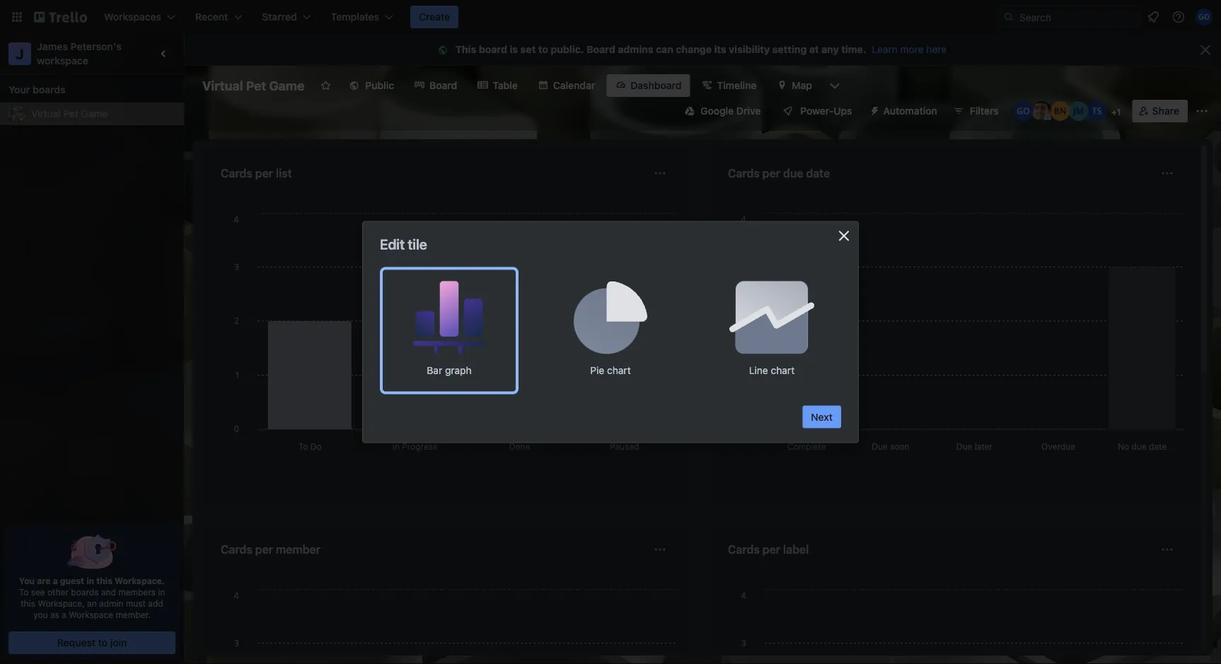 Task type: vqa. For each thing, say whether or not it's contained in the screenshot.
Move link
no



Task type: locate. For each thing, give the bounding box(es) containing it.
1 horizontal spatial boards
[[71, 587, 99, 597]]

map link
[[768, 74, 821, 97]]

1 vertical spatial game
[[81, 108, 108, 120]]

tara schultz (taraschultz7) image
[[1087, 101, 1107, 121]]

0 horizontal spatial a
[[53, 576, 58, 586]]

1 vertical spatial this
[[21, 599, 35, 608]]

0 vertical spatial pet
[[246, 78, 266, 93]]

board
[[587, 44, 615, 55], [430, 80, 457, 91]]

public
[[365, 80, 394, 91]]

google drive button
[[676, 100, 769, 122]]

per for list
[[255, 167, 273, 180]]

1 vertical spatial gary orlando (garyorlando) image
[[1014, 101, 1034, 121]]

1 horizontal spatial pet
[[246, 78, 266, 93]]

pet
[[246, 78, 266, 93], [63, 108, 78, 120]]

its
[[714, 44, 726, 55]]

+ 1
[[1112, 107, 1121, 117]]

here
[[926, 44, 947, 55]]

your boards with 1 items element
[[8, 81, 168, 98]]

1 horizontal spatial chart
[[771, 365, 795, 376]]

drive
[[736, 105, 761, 117]]

1 horizontal spatial gary orlando (garyorlando) image
[[1196, 8, 1213, 25]]

cards for cards per member
[[221, 543, 252, 556]]

1 chart from the left
[[607, 365, 631, 376]]

1 horizontal spatial board
[[587, 44, 615, 55]]

1 vertical spatial virtual pet game
[[31, 108, 108, 120]]

you
[[33, 610, 48, 620]]

0 horizontal spatial chart
[[607, 365, 631, 376]]

a right are
[[53, 576, 58, 586]]

game down your boards with 1 items element
[[81, 108, 108, 120]]

board right public.
[[587, 44, 615, 55]]

1 horizontal spatial game
[[269, 78, 304, 93]]

1 vertical spatial pet
[[63, 108, 78, 120]]

0 horizontal spatial in
[[86, 576, 94, 586]]

must
[[126, 599, 146, 608]]

share
[[1152, 105, 1179, 117]]

request
[[57, 637, 96, 649]]

1 vertical spatial virtual
[[31, 108, 61, 120]]

j
[[16, 45, 24, 62]]

this down to
[[21, 599, 35, 608]]

due
[[783, 167, 803, 180]]

bar graph
[[427, 365, 472, 376]]

jeremy miller (jeremymiller198) image
[[1069, 101, 1089, 121]]

0 vertical spatial to
[[538, 44, 548, 55]]

chart inside line chart button
[[771, 365, 795, 376]]

member.
[[116, 610, 151, 620]]

you
[[19, 576, 35, 586]]

game inside text field
[[269, 78, 304, 93]]

primary element
[[0, 0, 1221, 34]]

1 vertical spatial boards
[[71, 587, 99, 597]]

edit
[[380, 236, 405, 253]]

per left the due
[[763, 167, 780, 180]]

other
[[47, 587, 69, 597]]

calendar link
[[529, 74, 604, 97]]

game
[[269, 78, 304, 93], [81, 108, 108, 120]]

request to join
[[57, 637, 127, 649]]

1 horizontal spatial this
[[96, 576, 113, 586]]

cards left member
[[221, 543, 252, 556]]

0 horizontal spatial gary orlando (garyorlando) image
[[1014, 101, 1034, 121]]

a
[[53, 576, 58, 586], [62, 610, 66, 620]]

per left label
[[763, 543, 780, 556]]

0 vertical spatial board
[[587, 44, 615, 55]]

public button
[[340, 74, 403, 97]]

0 horizontal spatial board
[[430, 80, 457, 91]]

0 vertical spatial a
[[53, 576, 58, 586]]

0 notifications image
[[1145, 8, 1162, 25]]

gary orlando (garyorlando) image left ben nelson (bennelson96) image on the right top of the page
[[1014, 101, 1034, 121]]

game left star or unstar board image
[[269, 78, 304, 93]]

virtual pet game
[[202, 78, 304, 93], [31, 108, 108, 120]]

1 vertical spatial to
[[98, 637, 108, 649]]

in
[[86, 576, 94, 586], [158, 587, 165, 597]]

2 chart from the left
[[771, 365, 795, 376]]

1 horizontal spatial virtual
[[202, 78, 243, 93]]

boards right your
[[33, 84, 66, 96]]

1 horizontal spatial in
[[158, 587, 165, 597]]

Search field
[[1015, 6, 1138, 28]]

join
[[110, 637, 127, 649]]

boards up 'an'
[[71, 587, 99, 597]]

0 vertical spatial boards
[[33, 84, 66, 96]]

board down sm image
[[430, 80, 457, 91]]

add
[[148, 599, 163, 608]]

timeline link
[[693, 74, 765, 97]]

gary orlando (garyorlando) image right open information menu image
[[1196, 8, 1213, 25]]

1 vertical spatial in
[[158, 587, 165, 597]]

create
[[419, 11, 450, 23]]

cards left 'list'
[[221, 167, 252, 180]]

power-ups button
[[772, 100, 861, 122]]

cards left label
[[728, 543, 760, 556]]

boards
[[33, 84, 66, 96], [71, 587, 99, 597]]

in up 'add'
[[158, 587, 165, 597]]

admins
[[618, 44, 653, 55]]

and
[[101, 587, 116, 597]]

0 horizontal spatial virtual pet game
[[31, 108, 108, 120]]

to left join
[[98, 637, 108, 649]]

a right as at the left of the page
[[62, 610, 66, 620]]

pie
[[590, 365, 604, 376]]

virtual
[[202, 78, 243, 93], [31, 108, 61, 120]]

line chart button
[[703, 267, 841, 394]]

share button
[[1133, 100, 1188, 122]]

0 vertical spatial in
[[86, 576, 94, 586]]

learn
[[872, 44, 898, 55]]

this
[[96, 576, 113, 586], [21, 599, 35, 608]]

in right guest
[[86, 576, 94, 586]]

sm image
[[864, 100, 883, 120]]

1 horizontal spatial virtual pet game
[[202, 78, 304, 93]]

chart right pie at the bottom left of the page
[[607, 365, 631, 376]]

0 horizontal spatial to
[[98, 637, 108, 649]]

learn more here link
[[866, 44, 947, 55]]

pie chart
[[590, 365, 631, 376]]

admin
[[99, 599, 123, 608]]

your boards
[[8, 84, 66, 96]]

per
[[255, 167, 273, 180], [763, 167, 780, 180], [255, 543, 273, 556], [763, 543, 780, 556]]

open information menu image
[[1172, 10, 1186, 24]]

gary orlando (garyorlando) image
[[1196, 8, 1213, 25], [1014, 101, 1034, 121]]

to inside button
[[98, 637, 108, 649]]

next
[[811, 411, 833, 423]]

this up and
[[96, 576, 113, 586]]

star or unstar board image
[[320, 80, 331, 91]]

chart for line chart
[[771, 365, 795, 376]]

see
[[31, 587, 45, 597]]

you are a guest in this workspace. to see other boards and members in this workspace, an admin must add you as a workspace member.
[[19, 576, 165, 620]]

customize views image
[[828, 79, 842, 93]]

0 vertical spatial game
[[269, 78, 304, 93]]

0 vertical spatial virtual
[[202, 78, 243, 93]]

cards left the due
[[728, 167, 760, 180]]

0 vertical spatial this
[[96, 576, 113, 586]]

time.
[[841, 44, 866, 55]]

0 horizontal spatial this
[[21, 599, 35, 608]]

per left member
[[255, 543, 273, 556]]

filters button
[[949, 100, 1003, 122]]

board
[[479, 44, 507, 55]]

Board name text field
[[195, 74, 312, 97]]

chart right line
[[771, 365, 795, 376]]

1 vertical spatial a
[[62, 610, 66, 620]]

pet left star or unstar board image
[[246, 78, 266, 93]]

google
[[701, 105, 734, 117]]

chart inside pie chart button
[[607, 365, 631, 376]]

0 horizontal spatial virtual
[[31, 108, 61, 120]]

0 vertical spatial virtual pet game
[[202, 78, 304, 93]]

pet down your boards with 1 items element
[[63, 108, 78, 120]]

an
[[87, 599, 97, 608]]

edit tile
[[380, 236, 427, 253]]

show menu image
[[1195, 104, 1209, 118]]

to right set
[[538, 44, 548, 55]]

0 horizontal spatial boards
[[33, 84, 66, 96]]

at
[[809, 44, 819, 55]]

virtual pet game link
[[31, 107, 175, 121]]

per left 'list'
[[255, 167, 273, 180]]



Task type: describe. For each thing, give the bounding box(es) containing it.
ben nelson (bennelson96) image
[[1050, 101, 1070, 121]]

workspace,
[[38, 599, 85, 608]]

per for label
[[763, 543, 780, 556]]

visibility
[[729, 44, 770, 55]]

power-ups
[[800, 105, 852, 117]]

members
[[118, 587, 156, 597]]

public.
[[551, 44, 584, 55]]

calendar
[[553, 80, 595, 91]]

ups
[[834, 105, 852, 117]]

board link
[[406, 74, 466, 97]]

this board is set to public. board admins can change its visibility setting at any time. learn more here
[[456, 44, 947, 55]]

create button
[[410, 6, 459, 28]]

guest
[[60, 576, 84, 586]]

virtual pet game inside text field
[[202, 78, 304, 93]]

0 horizontal spatial pet
[[63, 108, 78, 120]]

cards per label
[[728, 543, 809, 556]]

automation
[[883, 105, 937, 117]]

0 horizontal spatial game
[[81, 108, 108, 120]]

workspace.
[[115, 576, 165, 586]]

1 horizontal spatial a
[[62, 610, 66, 620]]

automation button
[[864, 100, 946, 122]]

more
[[900, 44, 924, 55]]

dashboard link
[[607, 74, 690, 97]]

tile
[[408, 236, 427, 253]]

bar graph button
[[380, 267, 519, 394]]

date
[[806, 167, 830, 180]]

graph
[[445, 365, 472, 376]]

+
[[1112, 107, 1117, 117]]

set
[[521, 44, 536, 55]]

this
[[456, 44, 476, 55]]

power-
[[800, 105, 834, 117]]

cards per list
[[221, 167, 292, 180]]

per for due
[[763, 167, 780, 180]]

per for member
[[255, 543, 273, 556]]

bar
[[427, 365, 442, 376]]

james
[[37, 41, 68, 52]]

member
[[276, 543, 320, 556]]

next button
[[803, 406, 841, 428]]

are
[[37, 576, 51, 586]]

filters
[[970, 105, 999, 117]]

sm image
[[436, 43, 456, 57]]

your
[[8, 84, 30, 96]]

to
[[19, 587, 28, 597]]

list
[[276, 167, 292, 180]]

virtual inside text field
[[202, 78, 243, 93]]

cards for cards per list
[[221, 167, 252, 180]]

table link
[[469, 74, 526, 97]]

james peterson (jamespeterson93) image
[[1032, 101, 1052, 121]]

peterson's
[[70, 41, 122, 52]]

label
[[783, 543, 809, 556]]

setting
[[772, 44, 807, 55]]

cards per member
[[221, 543, 320, 556]]

map
[[792, 80, 812, 91]]

james peterson's workspace
[[37, 41, 124, 67]]

boards inside 'you are a guest in this workspace. to see other boards and members in this workspace, an admin must add you as a workspace member.'
[[71, 587, 99, 597]]

1 vertical spatial board
[[430, 80, 457, 91]]

cards per due date
[[728, 167, 830, 180]]

can
[[656, 44, 674, 55]]

table
[[493, 80, 518, 91]]

request to join button
[[9, 632, 175, 654]]

change
[[676, 44, 712, 55]]

pet inside text field
[[246, 78, 266, 93]]

is
[[510, 44, 518, 55]]

pie chart button
[[541, 267, 680, 394]]

workspace
[[69, 610, 113, 620]]

any
[[821, 44, 839, 55]]

cards for cards per due date
[[728, 167, 760, 180]]

timeline
[[717, 80, 757, 91]]

workspace
[[37, 55, 88, 67]]

search image
[[1003, 11, 1015, 23]]

line chart
[[749, 365, 795, 376]]

1
[[1117, 107, 1121, 117]]

google drive
[[701, 105, 761, 117]]

1 horizontal spatial to
[[538, 44, 548, 55]]

cards for cards per label
[[728, 543, 760, 556]]

chart for pie chart
[[607, 365, 631, 376]]

dashboard
[[631, 80, 682, 91]]

0 vertical spatial gary orlando (garyorlando) image
[[1196, 8, 1213, 25]]

line
[[749, 365, 768, 376]]



